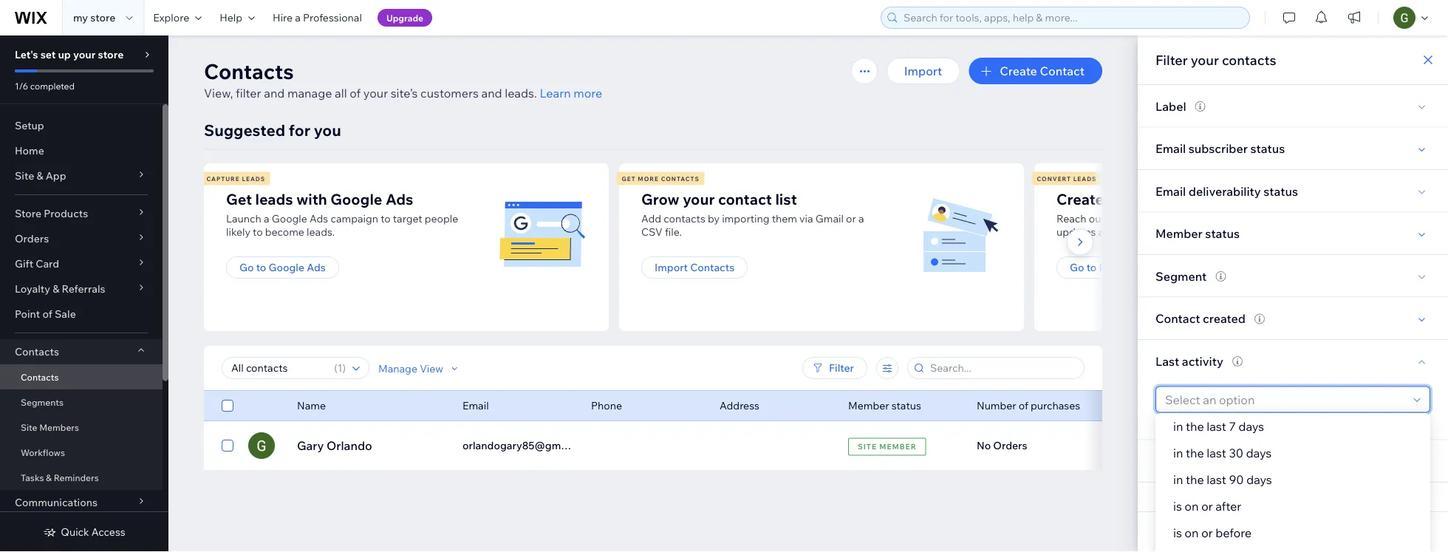 Task type: vqa. For each thing, say whether or not it's contained in the screenshot.
the Create an email campaign Reach out to your subscribers with newsletters, updates and more.
yes



Task type: describe. For each thing, give the bounding box(es) containing it.
members
[[39, 422, 79, 433]]

filter for filter
[[829, 362, 855, 374]]

go to google ads
[[240, 261, 326, 274]]

contacts inside contacts dropdown button
[[15, 345, 59, 358]]

contacts button
[[0, 339, 163, 364]]

last for 90
[[1207, 472, 1227, 487]]

point of sale link
[[0, 302, 163, 327]]

segments
[[21, 397, 64, 408]]

import for import contacts
[[655, 261, 688, 274]]

1 horizontal spatial orders
[[994, 439, 1028, 452]]

list box containing in the last 7 days
[[1156, 413, 1431, 552]]

learn
[[540, 86, 571, 101]]

store inside sidebar element
[[98, 48, 124, 61]]

hire
[[273, 11, 293, 24]]

via
[[800, 212, 814, 225]]

gift card
[[15, 257, 59, 270]]

go to email marketing button
[[1057, 257, 1192, 279]]

your inside sidebar element
[[73, 48, 96, 61]]

campaign inside the get leads with google ads launch a google ads campaign to target people likely to become leads.
[[331, 212, 379, 225]]

before
[[1216, 526, 1252, 540]]

convert leads
[[1038, 175, 1097, 182]]

in for in the last 7 days
[[1174, 419, 1184, 434]]

no for no orders
[[977, 439, 992, 452]]

referrals
[[62, 282, 105, 295]]

for
[[289, 120, 311, 140]]

capture
[[207, 175, 240, 182]]

the for in the last 7 days
[[1187, 419, 1205, 434]]

1 vertical spatial member status
[[849, 399, 922, 412]]

get leads with google ads launch a google ads campaign to target people likely to become leads.
[[226, 190, 459, 238]]

last activity
[[1156, 354, 1224, 368]]

grow your contact list add contacts by importing them via gmail or a csv file.
[[642, 190, 865, 238]]

help
[[220, 11, 243, 24]]

last for 7
[[1207, 419, 1227, 434]]

in the last 90 days
[[1174, 472, 1273, 487]]

site member
[[858, 442, 917, 451]]

them
[[772, 212, 798, 225]]

tasks
[[21, 472, 44, 483]]

to down the launch
[[253, 225, 263, 238]]

1 vertical spatial member
[[849, 399, 890, 412]]

email deliverability status
[[1156, 184, 1299, 198]]

contacts inside grow your contact list add contacts by importing them via gmail or a csv file.
[[664, 212, 706, 225]]

go for create
[[1070, 261, 1085, 274]]

upgrade button
[[378, 9, 433, 27]]

subscribers
[[1144, 212, 1200, 225]]

email inside button
[[1100, 261, 1126, 274]]

the for in the last 90 days
[[1187, 472, 1205, 487]]

explore
[[153, 11, 189, 24]]

your inside create an email campaign reach out to your subscribers with newsletters, updates and more.
[[1120, 212, 1142, 225]]

with inside the get leads with google ads launch a google ads campaign to target people likely to become leads.
[[297, 190, 327, 208]]

is for is on or after
[[1174, 499, 1183, 514]]

loyalty & referrals
[[15, 282, 105, 295]]

spent
[[1232, 496, 1264, 511]]

create for an
[[1057, 190, 1105, 208]]

gary orlando image
[[248, 432, 275, 459]]

days for in the last 30 days
[[1247, 446, 1272, 461]]

site for site member
[[858, 442, 878, 451]]

point
[[15, 308, 40, 320]]

0 horizontal spatial and
[[264, 86, 285, 101]]

import contacts button
[[642, 257, 748, 279]]

completed
[[30, 80, 75, 91]]

import button
[[887, 58, 961, 84]]

get
[[226, 190, 252, 208]]

customers
[[421, 86, 479, 101]]

csv
[[642, 225, 663, 238]]

marketing
[[1129, 261, 1178, 274]]

of up view 'link'
[[1019, 399, 1029, 412]]

& for tasks
[[46, 472, 52, 483]]

gary
[[297, 438, 324, 453]]

contacts link
[[0, 364, 163, 390]]

site & app
[[15, 169, 66, 182]]

newsletters,
[[1226, 212, 1284, 225]]

leads for get
[[242, 175, 265, 182]]

Search for tools, apps, help & more... field
[[900, 7, 1246, 28]]

days for in the last 90 days
[[1247, 472, 1273, 487]]

up
[[58, 48, 71, 61]]

with inside create an email campaign reach out to your subscribers with newsletters, updates and more.
[[1203, 212, 1223, 225]]

go to email marketing
[[1070, 261, 1178, 274]]

0 vertical spatial number
[[977, 399, 1017, 412]]

setup link
[[0, 113, 163, 138]]

status up site member
[[892, 399, 922, 412]]

1
[[338, 362, 343, 374]]

1 horizontal spatial member status
[[1156, 226, 1241, 241]]

0 vertical spatial google
[[331, 190, 383, 208]]

manage view button
[[379, 362, 461, 375]]

( 1 )
[[334, 362, 346, 374]]

site's
[[391, 86, 418, 101]]

the for in the last 30 days
[[1187, 446, 1205, 461]]

1 horizontal spatial and
[[482, 86, 502, 101]]

last
[[1156, 354, 1180, 368]]

after
[[1216, 499, 1242, 514]]

create for contact
[[1000, 64, 1038, 78]]

filters
[[1173, 526, 1202, 539]]

email for email subscriber status
[[1156, 141, 1187, 156]]

1 vertical spatial purchases
[[1218, 454, 1276, 469]]

view inside view 'link'
[[1000, 438, 1028, 453]]

reach
[[1057, 212, 1087, 225]]

email subscriber status
[[1156, 141, 1286, 156]]

manage
[[379, 362, 418, 375]]

in the last 7 days
[[1174, 419, 1265, 434]]

app
[[46, 169, 66, 182]]

orders inside popup button
[[15, 232, 49, 245]]

or for is on or after
[[1202, 499, 1214, 514]]

1 horizontal spatial contacts
[[1223, 51, 1277, 68]]

more.
[[1120, 225, 1147, 238]]

1 horizontal spatial contact
[[1156, 311, 1201, 326]]

your inside contacts view, filter and manage all of your site's customers and leads. learn more
[[364, 86, 388, 101]]

on for is on or after
[[1185, 499, 1199, 514]]

loyalty
[[15, 282, 50, 295]]

& for site
[[37, 169, 43, 182]]

grow
[[642, 190, 680, 208]]

leads. inside the get leads with google ads launch a google ads campaign to target people likely to become leads.
[[307, 225, 335, 238]]

0 vertical spatial ads
[[386, 190, 414, 208]]

leads for create
[[1074, 175, 1097, 182]]

updates
[[1057, 225, 1097, 238]]

of up in the last 90 days
[[1204, 454, 1216, 469]]

30
[[1230, 446, 1244, 461]]

status up newsletters,
[[1264, 184, 1299, 198]]

is for is on or before
[[1174, 526, 1183, 540]]

help button
[[211, 0, 264, 35]]

in for in the last 30 days
[[1174, 446, 1184, 461]]

setup
[[15, 119, 44, 132]]

1 horizontal spatial a
[[295, 11, 301, 24]]

google inside button
[[269, 261, 305, 274]]

site for site members
[[21, 422, 37, 433]]

communications
[[15, 496, 98, 509]]

subscriber
[[1189, 141, 1249, 156]]

or inside grow your contact list add contacts by importing them via gmail or a csv file.
[[847, 212, 857, 225]]

contacts inside "contacts" link
[[21, 371, 59, 383]]

filter button
[[803, 357, 868, 379]]

reminders
[[54, 472, 99, 483]]

segments link
[[0, 390, 163, 415]]

of inside the "point of sale" link
[[42, 308, 52, 320]]

1 vertical spatial ads
[[310, 212, 328, 225]]

no filters applied
[[1156, 526, 1242, 539]]

home
[[15, 144, 44, 157]]

)
[[343, 362, 346, 374]]

gift
[[15, 257, 33, 270]]



Task type: locate. For each thing, give the bounding box(es) containing it.
leads. inside contacts view, filter and manage all of your site's customers and leads. learn more
[[505, 86, 537, 101]]

1 horizontal spatial filter
[[1156, 51, 1189, 68]]

1 vertical spatial campaign
[[331, 212, 379, 225]]

likely
[[226, 225, 251, 238]]

on for is on or before
[[1185, 526, 1199, 540]]

purchases up view 'link'
[[1031, 399, 1081, 412]]

3 the from the top
[[1187, 472, 1205, 487]]

contact down segment
[[1156, 311, 1201, 326]]

go
[[240, 261, 254, 274], [1070, 261, 1085, 274]]

and down out
[[1099, 225, 1117, 238]]

2 in from the top
[[1174, 446, 1184, 461]]

& right 'tasks'
[[46, 472, 52, 483]]

1 vertical spatial or
[[1202, 499, 1214, 514]]

1 vertical spatial no
[[1156, 526, 1171, 539]]

get more contacts
[[622, 175, 700, 182]]

1 horizontal spatial purchases
[[1218, 454, 1276, 469]]

0 vertical spatial &
[[37, 169, 43, 182]]

to inside go to email marketing button
[[1087, 261, 1097, 274]]

1 leads from the left
[[242, 175, 265, 182]]

loyalty & referrals button
[[0, 276, 163, 302]]

address
[[720, 399, 760, 412]]

contacts up the filter
[[204, 58, 294, 84]]

1 vertical spatial number
[[1156, 454, 1202, 469]]

number of purchases up view 'link'
[[977, 399, 1081, 412]]

7
[[1230, 419, 1237, 434]]

deliverability
[[1189, 184, 1262, 198]]

2 vertical spatial google
[[269, 261, 305, 274]]

1 horizontal spatial number of purchases
[[1156, 454, 1276, 469]]

1 horizontal spatial create
[[1057, 190, 1105, 208]]

last left 30
[[1207, 446, 1227, 461]]

card
[[36, 257, 59, 270]]

email left marketing
[[1100, 261, 1126, 274]]

import
[[905, 64, 943, 78], [655, 261, 688, 274]]

0 vertical spatial with
[[297, 190, 327, 208]]

days right 30
[[1247, 446, 1272, 461]]

1 last from the top
[[1207, 419, 1227, 434]]

import contacts
[[655, 261, 735, 274]]

to
[[381, 212, 391, 225], [1108, 212, 1118, 225], [253, 225, 263, 238], [256, 261, 266, 274], [1087, 261, 1097, 274]]

a
[[295, 11, 301, 24], [264, 212, 270, 225], [859, 212, 865, 225]]

create an email campaign reach out to your subscribers with newsletters, updates and more.
[[1057, 190, 1284, 238]]

1/6
[[15, 80, 28, 91]]

home link
[[0, 138, 163, 163]]

in the last 30 days
[[1174, 446, 1272, 461]]

2 horizontal spatial a
[[859, 212, 865, 225]]

0 horizontal spatial filter
[[829, 362, 855, 374]]

0 horizontal spatial contacts
[[664, 212, 706, 225]]

contacts down point of sale
[[15, 345, 59, 358]]

leads up get
[[242, 175, 265, 182]]

days
[[1239, 419, 1265, 434], [1247, 446, 1272, 461], [1247, 472, 1273, 487]]

the left 7
[[1187, 419, 1205, 434]]

let's
[[15, 48, 38, 61]]

1 vertical spatial in
[[1174, 446, 1184, 461]]

& left app on the top left of page
[[37, 169, 43, 182]]

and inside create an email campaign reach out to your subscribers with newsletters, updates and more.
[[1099, 225, 1117, 238]]

1 horizontal spatial leads.
[[505, 86, 537, 101]]

1 the from the top
[[1187, 419, 1205, 434]]

1/6 completed
[[15, 80, 75, 91]]

0 horizontal spatial view
[[420, 362, 444, 375]]

ads up go to google ads
[[310, 212, 328, 225]]

a right gmail
[[859, 212, 865, 225]]

Search... field
[[926, 358, 1080, 379]]

contacts down by
[[691, 261, 735, 274]]

view inside manage view dropdown button
[[420, 362, 444, 375]]

1 vertical spatial number of purchases
[[1156, 454, 1276, 469]]

ads up target on the left top
[[386, 190, 414, 208]]

2 on from the top
[[1185, 526, 1199, 540]]

1 vertical spatial &
[[53, 282, 59, 295]]

2 vertical spatial site
[[858, 442, 878, 451]]

create inside create an email campaign reach out to your subscribers with newsletters, updates and more.
[[1057, 190, 1105, 208]]

amount
[[1186, 496, 1229, 511]]

& for loyalty
[[53, 282, 59, 295]]

Unsaved view field
[[227, 358, 330, 379]]

site members link
[[0, 415, 163, 440]]

email
[[1128, 190, 1167, 208]]

go to google ads button
[[226, 257, 339, 279]]

days right 90
[[1247, 472, 1273, 487]]

0 vertical spatial store
[[90, 11, 116, 24]]

1 go from the left
[[240, 261, 254, 274]]

number of purchases up in the last 90 days
[[1156, 454, 1276, 469]]

2 last from the top
[[1207, 446, 1227, 461]]

0 vertical spatial view
[[420, 362, 444, 375]]

launch
[[226, 212, 262, 225]]

filter
[[1156, 51, 1189, 68], [829, 362, 855, 374]]

list box
[[1156, 413, 1431, 552]]

0 horizontal spatial purchases
[[1031, 399, 1081, 412]]

1 vertical spatial google
[[272, 212, 307, 225]]

get
[[622, 175, 636, 182]]

a right hire
[[295, 11, 301, 24]]

in up total at the right of the page
[[1174, 472, 1184, 487]]

0 horizontal spatial contact
[[1041, 64, 1085, 78]]

email up subscribers
[[1156, 184, 1187, 198]]

1 horizontal spatial no
[[1156, 526, 1171, 539]]

(
[[334, 362, 338, 374]]

people
[[425, 212, 459, 225]]

more
[[574, 86, 603, 101]]

view
[[420, 362, 444, 375], [1000, 438, 1028, 453]]

your inside grow your contact list add contacts by importing them via gmail or a csv file.
[[683, 190, 715, 208]]

number down search... "field"
[[977, 399, 1017, 412]]

2 the from the top
[[1187, 446, 1205, 461]]

1 vertical spatial last
[[1207, 446, 1227, 461]]

tasks & reminders
[[21, 472, 99, 483]]

email for email deliverability status
[[1156, 184, 1187, 198]]

1 vertical spatial import
[[655, 261, 688, 274]]

0 vertical spatial site
[[15, 169, 34, 182]]

your
[[73, 48, 96, 61], [1192, 51, 1220, 68], [364, 86, 388, 101], [683, 190, 715, 208], [1120, 212, 1142, 225]]

learn more button
[[540, 84, 603, 102]]

member status up site member
[[849, 399, 922, 412]]

0 horizontal spatial number of purchases
[[977, 399, 1081, 412]]

activity
[[1183, 354, 1224, 368]]

list containing get leads with google ads
[[202, 163, 1446, 331]]

1 horizontal spatial import
[[905, 64, 943, 78]]

more
[[638, 175, 659, 182]]

campaign up subscribers
[[1170, 190, 1240, 208]]

capture leads
[[207, 175, 265, 182]]

1 in from the top
[[1174, 419, 1184, 434]]

0 vertical spatial purchases
[[1031, 399, 1081, 412]]

import inside "list"
[[655, 261, 688, 274]]

ads
[[386, 190, 414, 208], [310, 212, 328, 225], [307, 261, 326, 274]]

and right the customers
[[482, 86, 502, 101]]

contact inside create contact button
[[1041, 64, 1085, 78]]

0 vertical spatial number of purchases
[[977, 399, 1081, 412]]

ads down the get leads with google ads launch a google ads campaign to target people likely to become leads. in the top left of the page
[[307, 261, 326, 274]]

0 vertical spatial import
[[905, 64, 943, 78]]

on left applied
[[1185, 526, 1199, 540]]

site inside site & app popup button
[[15, 169, 34, 182]]

0 vertical spatial member
[[1156, 226, 1203, 241]]

1 horizontal spatial view
[[1000, 438, 1028, 453]]

1 vertical spatial orders
[[994, 439, 1028, 452]]

1 vertical spatial on
[[1185, 526, 1199, 540]]

suggested for you
[[204, 120, 341, 140]]

0 horizontal spatial member status
[[849, 399, 922, 412]]

the down in the last 7 days
[[1187, 446, 1205, 461]]

3 in from the top
[[1174, 472, 1184, 487]]

contacts inside contacts view, filter and manage all of your site's customers and leads. learn more
[[204, 58, 294, 84]]

contacts inside import contacts button
[[691, 261, 735, 274]]

0 vertical spatial last
[[1207, 419, 1227, 434]]

no
[[977, 439, 992, 452], [1156, 526, 1171, 539]]

on right total at the right of the page
[[1185, 499, 1199, 514]]

0 horizontal spatial go
[[240, 261, 254, 274]]

1 horizontal spatial &
[[46, 472, 52, 483]]

or for is on or before
[[1202, 526, 1214, 540]]

communications button
[[0, 490, 163, 515]]

and right the filter
[[264, 86, 285, 101]]

1 horizontal spatial with
[[1203, 212, 1223, 225]]

last
[[1207, 419, 1227, 434], [1207, 446, 1227, 461], [1207, 472, 1227, 487]]

1 horizontal spatial go
[[1070, 261, 1085, 274]]

0 horizontal spatial &
[[37, 169, 43, 182]]

0 vertical spatial contact
[[1041, 64, 1085, 78]]

2 horizontal spatial and
[[1099, 225, 1117, 238]]

member status down subscribers
[[1156, 226, 1241, 241]]

manage
[[288, 86, 332, 101]]

in down in the last 7 days
[[1174, 446, 1184, 461]]

to inside "go to google ads" button
[[256, 261, 266, 274]]

leads. right "become"
[[307, 225, 335, 238]]

1 horizontal spatial campaign
[[1170, 190, 1240, 208]]

of left sale
[[42, 308, 52, 320]]

store products
[[15, 207, 88, 220]]

0 horizontal spatial import
[[655, 261, 688, 274]]

my store
[[73, 11, 116, 24]]

0 vertical spatial leads.
[[505, 86, 537, 101]]

2 vertical spatial in
[[1174, 472, 1184, 487]]

contact down search for tools, apps, help & more... field at the top right of the page
[[1041, 64, 1085, 78]]

campaign inside create an email campaign reach out to your subscribers with newsletters, updates and more.
[[1170, 190, 1240, 208]]

contact
[[719, 190, 772, 208]]

2 vertical spatial &
[[46, 472, 52, 483]]

go for get
[[240, 261, 254, 274]]

workflows link
[[0, 440, 163, 465]]

site inside site members "link"
[[21, 422, 37, 433]]

go down likely
[[240, 261, 254, 274]]

ads inside "go to google ads" button
[[307, 261, 326, 274]]

member
[[1156, 226, 1203, 241], [849, 399, 890, 412], [880, 442, 917, 451]]

last left 7
[[1207, 419, 1227, 434]]

quick
[[61, 526, 89, 539]]

2 vertical spatial the
[[1187, 472, 1205, 487]]

1 vertical spatial contacts
[[664, 212, 706, 225]]

2 vertical spatial ads
[[307, 261, 326, 274]]

filter
[[236, 86, 261, 101]]

days for in the last 7 days
[[1239, 419, 1265, 434]]

is up filters in the bottom of the page
[[1174, 499, 1183, 514]]

sale
[[55, 308, 76, 320]]

status down newsletters,
[[1206, 226, 1241, 241]]

contacts up segments
[[21, 371, 59, 383]]

email down label on the top right of page
[[1156, 141, 1187, 156]]

days right 7
[[1239, 419, 1265, 434]]

1 vertical spatial store
[[98, 48, 124, 61]]

orders button
[[0, 226, 163, 251]]

1 on from the top
[[1185, 499, 1199, 514]]

label
[[1156, 99, 1187, 113]]

in for in the last 90 days
[[1174, 472, 1184, 487]]

1 vertical spatial site
[[21, 422, 37, 433]]

with right leads
[[297, 190, 327, 208]]

1 vertical spatial the
[[1187, 446, 1205, 461]]

store down my store
[[98, 48, 124, 61]]

to down updates at the right of page
[[1087, 261, 1097, 274]]

purchases up 90
[[1218, 454, 1276, 469]]

0 vertical spatial days
[[1239, 419, 1265, 434]]

the up amount
[[1187, 472, 1205, 487]]

site & app button
[[0, 163, 163, 189]]

2 vertical spatial days
[[1247, 472, 1273, 487]]

0 horizontal spatial leads.
[[307, 225, 335, 238]]

1 vertical spatial filter
[[829, 362, 855, 374]]

in up in the last 30 days
[[1174, 419, 1184, 434]]

or left 'after'
[[1202, 499, 1214, 514]]

tasks & reminders link
[[0, 465, 163, 490]]

2 is from the top
[[1174, 526, 1183, 540]]

0 vertical spatial create
[[1000, 64, 1038, 78]]

1 vertical spatial create
[[1057, 190, 1105, 208]]

number up total at the right of the page
[[1156, 454, 1202, 469]]

no for no filters applied
[[1156, 526, 1171, 539]]

phone
[[591, 399, 622, 412]]

to right out
[[1108, 212, 1118, 225]]

with down deliverability in the right top of the page
[[1203, 212, 1223, 225]]

an
[[1108, 190, 1125, 208]]

create contact
[[1000, 64, 1085, 78]]

a inside grow your contact list add contacts by importing them via gmail or a csv file.
[[859, 212, 865, 225]]

0 horizontal spatial create
[[1000, 64, 1038, 78]]

0 vertical spatial in
[[1174, 419, 1184, 434]]

0 horizontal spatial campaign
[[331, 212, 379, 225]]

1 vertical spatial is
[[1174, 526, 1183, 540]]

None checkbox
[[222, 397, 234, 415], [222, 437, 234, 455], [222, 397, 234, 415], [222, 437, 234, 455]]

2 go from the left
[[1070, 261, 1085, 274]]

2 vertical spatial last
[[1207, 472, 1227, 487]]

status right subscriber
[[1251, 141, 1286, 156]]

0 horizontal spatial number
[[977, 399, 1017, 412]]

site for site & app
[[15, 169, 34, 182]]

hire a professional link
[[264, 0, 371, 35]]

store
[[15, 207, 41, 220]]

0 vertical spatial contacts
[[1223, 51, 1277, 68]]

of inside contacts view, filter and manage all of your site's customers and leads. learn more
[[350, 86, 361, 101]]

my
[[73, 11, 88, 24]]

create
[[1000, 64, 1038, 78], [1057, 190, 1105, 208]]

list
[[776, 190, 797, 208]]

1 horizontal spatial number
[[1156, 454, 1202, 469]]

import for import
[[905, 64, 943, 78]]

2 vertical spatial or
[[1202, 526, 1214, 540]]

Select an option field
[[1161, 387, 1410, 412]]

0 vertical spatial on
[[1185, 499, 1199, 514]]

create contact button
[[969, 58, 1103, 84]]

contact
[[1041, 64, 1085, 78], [1156, 311, 1201, 326]]

to left target on the left top
[[381, 212, 391, 225]]

suggested
[[204, 120, 285, 140]]

1 vertical spatial days
[[1247, 446, 1272, 461]]

the
[[1187, 419, 1205, 434], [1187, 446, 1205, 461], [1187, 472, 1205, 487]]

0 vertical spatial filter
[[1156, 51, 1189, 68]]

is on or after
[[1174, 499, 1242, 514]]

0 horizontal spatial no
[[977, 439, 992, 452]]

& right loyalty
[[53, 282, 59, 295]]

or right gmail
[[847, 212, 857, 225]]

a down leads
[[264, 212, 270, 225]]

1 horizontal spatial leads
[[1074, 175, 1097, 182]]

last left 90
[[1207, 472, 1227, 487]]

to down "become"
[[256, 261, 266, 274]]

a inside the get leads with google ads launch a google ads campaign to target people likely to become leads.
[[264, 212, 270, 225]]

sidebar element
[[0, 35, 169, 552]]

filter for filter your contacts
[[1156, 51, 1189, 68]]

0 vertical spatial is
[[1174, 499, 1183, 514]]

list
[[202, 163, 1446, 331]]

0 horizontal spatial leads
[[242, 175, 265, 182]]

store right my
[[90, 11, 116, 24]]

2 vertical spatial member
[[880, 442, 917, 451]]

create inside button
[[1000, 64, 1038, 78]]

1 is from the top
[[1174, 499, 1183, 514]]

2 leads from the left
[[1074, 175, 1097, 182]]

campaign left target on the left top
[[331, 212, 379, 225]]

filter inside button
[[829, 362, 855, 374]]

by
[[708, 212, 720, 225]]

hire a professional
[[273, 11, 362, 24]]

upgrade
[[387, 12, 424, 23]]

go down updates at the right of page
[[1070, 261, 1085, 274]]

leads.
[[505, 86, 537, 101], [307, 225, 335, 238]]

to inside create an email campaign reach out to your subscribers with newsletters, updates and more.
[[1108, 212, 1118, 225]]

0 vertical spatial the
[[1187, 419, 1205, 434]]

gift card button
[[0, 251, 163, 276]]

point of sale
[[15, 308, 76, 320]]

contacts
[[204, 58, 294, 84], [691, 261, 735, 274], [15, 345, 59, 358], [21, 371, 59, 383]]

leads. left learn
[[505, 86, 537, 101]]

3 last from the top
[[1207, 472, 1227, 487]]

0 vertical spatial campaign
[[1170, 190, 1240, 208]]

1 vertical spatial contact
[[1156, 311, 1201, 326]]

1 vertical spatial view
[[1000, 438, 1028, 453]]

0 vertical spatial no
[[977, 439, 992, 452]]

0 horizontal spatial with
[[297, 190, 327, 208]]

or left 'before'
[[1202, 526, 1214, 540]]

last for 30
[[1207, 446, 1227, 461]]

become
[[265, 225, 305, 238]]

leads right convert
[[1074, 175, 1097, 182]]

view,
[[204, 86, 233, 101]]

of right all
[[350, 86, 361, 101]]

email for email
[[463, 399, 489, 412]]

1 vertical spatial with
[[1203, 212, 1223, 225]]

email up orlandogary85@gmail.com
[[463, 399, 489, 412]]

convert
[[1038, 175, 1072, 182]]

is down total at the right of the page
[[1174, 526, 1183, 540]]



